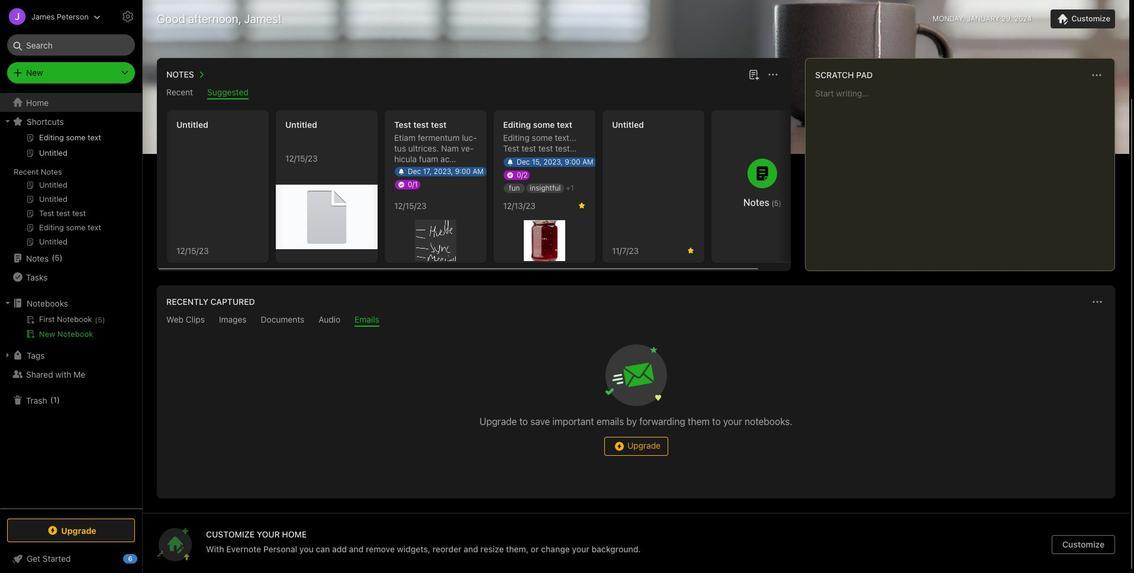 Task type: vqa. For each thing, say whether or not it's contained in the screenshot.
add filters FIELD
no



Task type: locate. For each thing, give the bounding box(es) containing it.
0 vertical spatial 9:00
[[565, 158, 581, 166]]

notes ( 5 )
[[744, 197, 782, 208], [26, 253, 63, 263]]

1 vertical spatial recent
[[14, 167, 39, 176]]

1 horizontal spatial untitled
[[285, 120, 317, 130]]

1 vertical spatial dec
[[408, 167, 421, 176]]

new notebook group
[[0, 313, 142, 346]]

customize
[[1072, 14, 1111, 23], [1063, 539, 1105, 550]]

tasks button
[[0, 268, 142, 287]]

( 5 )
[[95, 316, 105, 324]]

test inside editing some text editing some text... test test test test test test test test test hello world amiright
[[503, 143, 519, 153]]

2 horizontal spatial upgrade
[[628, 440, 661, 450]]

dec 15, 2023, 9:00 am
[[517, 158, 594, 166]]

some left text...
[[532, 133, 553, 143]]

1 vertical spatial upgrade
[[628, 440, 661, 450]]

some
[[533, 120, 555, 130], [532, 133, 553, 143]]

shared with me
[[26, 369, 85, 379]]

notebooks link
[[0, 294, 142, 313]]

test test test etiam fermentum luc tus ultrices. nam ve hicula fuam ac eleifend vulputate. mauris nisi orci, bibendum sed purus ac, dapibus cursus risus. proin maximus, augue qu...
[[394, 120, 477, 228]]

1 vertical spatial 12/15/23
[[394, 200, 427, 211]]

recent
[[166, 87, 193, 97], [14, 167, 39, 176]]

dec
[[517, 158, 530, 166], [408, 167, 421, 176]]

0 vertical spatial new
[[26, 68, 43, 78]]

new button
[[7, 62, 135, 83]]

) inside 'trash ( 1 )'
[[57, 395, 60, 405]]

them
[[688, 416, 710, 427]]

0 horizontal spatial to
[[520, 416, 528, 427]]

1 to from the left
[[520, 416, 528, 427]]

am
[[583, 158, 594, 166], [473, 167, 484, 176]]

more actions field for recently captured
[[1090, 294, 1106, 310]]

background.
[[592, 544, 641, 554]]

documents tab
[[261, 314, 305, 327]]

0 horizontal spatial 9:00
[[455, 167, 471, 176]]

2 horizontal spatial 5
[[775, 199, 779, 208]]

you
[[300, 544, 314, 554]]

notes
[[166, 69, 194, 79], [41, 167, 62, 176], [744, 197, 770, 208], [26, 253, 49, 263]]

2023, right 15,
[[544, 158, 563, 166]]

new up tags
[[39, 329, 55, 339]]

1 horizontal spatial upgrade
[[480, 416, 517, 427]]

0 vertical spatial more actions image
[[1090, 68, 1104, 82]]

orci,
[[437, 175, 454, 185]]

thumbnail image
[[276, 185, 378, 249], [415, 220, 457, 261], [524, 220, 566, 261]]

important
[[553, 416, 594, 427]]

to right them
[[712, 416, 721, 427]]

dec left 17,
[[408, 167, 421, 176]]

( inside 'trash ( 1 )'
[[50, 395, 53, 405]]

ac,
[[394, 197, 406, 207]]

1 vertical spatial your
[[572, 544, 590, 554]]

upgrade left the save
[[480, 416, 517, 427]]

and left resize
[[464, 544, 478, 554]]

new notebook button
[[0, 327, 142, 341]]

1 horizontal spatial notes ( 5 )
[[744, 197, 782, 208]]

widgets,
[[397, 544, 431, 554]]

recently captured button
[[164, 295, 255, 309]]

1 vertical spatial some
[[532, 133, 553, 143]]

recent for recent
[[166, 87, 193, 97]]

None search field
[[15, 34, 127, 56]]

1 horizontal spatial your
[[724, 416, 743, 427]]

editing some text editing some text... test test test test test test test test test hello world amiright
[[503, 120, 586, 175]]

0 horizontal spatial 5
[[55, 253, 60, 262]]

untitled
[[176, 120, 208, 130], [285, 120, 317, 130], [612, 120, 644, 130]]

0 horizontal spatial 12/15/23
[[176, 245, 209, 256]]

nam
[[441, 143, 459, 153]]

recent inside tab list
[[166, 87, 193, 97]]

thumbnail image for tus
[[415, 220, 457, 261]]

0 vertical spatial upgrade
[[480, 416, 517, 427]]

to left the save
[[520, 416, 528, 427]]

17,
[[423, 167, 432, 176]]

upgrade inside popup button
[[61, 526, 96, 536]]

or
[[531, 544, 539, 554]]

fuam
[[419, 154, 438, 164]]

2 to from the left
[[712, 416, 721, 427]]

images
[[219, 314, 247, 324]]

2 horizontal spatial 12/15/23
[[394, 200, 427, 211]]

5
[[775, 199, 779, 208], [55, 253, 60, 262], [98, 316, 102, 324]]

test up hello
[[503, 143, 519, 153]]

more actions image for scratch pad
[[1090, 68, 1104, 82]]

0 horizontal spatial upgrade
[[61, 526, 96, 536]]

1 horizontal spatial test
[[503, 143, 519, 153]]

1 horizontal spatial recent
[[166, 87, 193, 97]]

notes inside group
[[41, 167, 62, 176]]

11/7/23
[[612, 245, 639, 256]]

trash
[[26, 395, 47, 405]]

1 vertical spatial new
[[39, 329, 55, 339]]

insightful +1
[[530, 184, 574, 192]]

0 horizontal spatial notes ( 5 )
[[26, 253, 63, 263]]

tab list for recently captured
[[159, 314, 1113, 327]]

1 horizontal spatial and
[[464, 544, 478, 554]]

1 horizontal spatial 2023,
[[544, 158, 563, 166]]

some left the text
[[533, 120, 555, 130]]

am down ve
[[473, 167, 484, 176]]

customize button
[[1051, 9, 1116, 28], [1052, 535, 1116, 554]]

2 horizontal spatial untitled
[[612, 120, 644, 130]]

9:00 down text...
[[565, 158, 581, 166]]

1 tab list from the top
[[159, 87, 789, 99]]

test
[[394, 120, 411, 130], [503, 143, 519, 153]]

risus.
[[394, 207, 415, 217]]

1 vertical spatial more actions image
[[1091, 295, 1105, 309]]

add
[[332, 544, 347, 554]]

Search text field
[[15, 34, 127, 56]]

0 horizontal spatial am
[[473, 167, 484, 176]]

0/1
[[408, 180, 418, 189]]

test up etiam
[[394, 120, 411, 130]]

0 vertical spatial recent
[[166, 87, 193, 97]]

1 horizontal spatial to
[[712, 416, 721, 427]]

get
[[27, 554, 40, 564]]

1 vertical spatial am
[[473, 167, 484, 176]]

new
[[26, 68, 43, 78], [39, 329, 55, 339]]

2 untitled from the left
[[285, 120, 317, 130]]

by
[[627, 416, 637, 427]]

1 vertical spatial 2023,
[[434, 167, 453, 176]]

) inside new notebook group
[[102, 316, 105, 324]]

monday,
[[933, 14, 965, 23]]

1 horizontal spatial 9:00
[[565, 158, 581, 166]]

tree
[[0, 93, 142, 508]]

etiam
[[394, 133, 416, 143]]

them,
[[506, 544, 529, 554]]

dec up 0/2
[[517, 158, 530, 166]]

1 vertical spatial customize
[[1063, 539, 1105, 550]]

1 horizontal spatial dec
[[517, 158, 530, 166]]

upgrade down "upgrade to save important emails by forwarding them to your notebooks."
[[628, 440, 661, 450]]

0 vertical spatial 12/15/23
[[285, 153, 318, 163]]

dec 17, 2023, 9:00 am
[[408, 167, 484, 176]]

upgrade up help and learning task checklist field
[[61, 526, 96, 536]]

am right amiright
[[583, 158, 594, 166]]

notes button
[[164, 68, 208, 82]]

expand tags image
[[3, 351, 12, 360]]

tab list for notes
[[159, 87, 789, 99]]

1 vertical spatial 9:00
[[455, 167, 471, 176]]

more actions image
[[1090, 68, 1104, 82], [1091, 295, 1105, 309]]

0 horizontal spatial recent
[[14, 167, 39, 176]]

1 horizontal spatial am
[[583, 158, 594, 166]]

am for tus
[[473, 167, 484, 176]]

1 untitled from the left
[[176, 120, 208, 130]]

2 tab list from the top
[[159, 314, 1113, 327]]

+1
[[566, 184, 574, 192]]

test
[[413, 120, 429, 130], [431, 120, 447, 130], [522, 143, 536, 153], [539, 143, 553, 153], [555, 143, 570, 153], [503, 154, 518, 164], [520, 154, 535, 164], [537, 154, 552, 164], [554, 154, 569, 164], [571, 154, 586, 164]]

text
[[557, 120, 573, 130]]

1 vertical spatial editing
[[503, 133, 530, 143]]

recent down notes 'button'
[[166, 87, 193, 97]]

new for new notebook
[[39, 329, 55, 339]]

ultrices.
[[409, 143, 439, 153]]

dec for tus
[[408, 167, 421, 176]]

notes ( 5 ) inside tree
[[26, 253, 63, 263]]

tab list containing web clips
[[159, 314, 1113, 327]]

0 horizontal spatial untitled
[[176, 120, 208, 130]]

0 horizontal spatial and
[[349, 544, 364, 554]]

scratch
[[816, 70, 854, 80]]

suggested
[[207, 87, 249, 97]]

tree containing home
[[0, 93, 142, 508]]

new up home
[[26, 68, 43, 78]]

tab list containing recent
[[159, 87, 789, 99]]

(
[[772, 199, 775, 208], [52, 253, 55, 262], [95, 316, 98, 324], [50, 395, 53, 405]]

1 vertical spatial notes ( 5 )
[[26, 253, 63, 263]]

)
[[779, 199, 782, 208], [60, 253, 63, 262], [102, 316, 105, 324], [57, 395, 60, 405]]

scratch pad
[[816, 70, 873, 80]]

get started
[[27, 554, 71, 564]]

documents
[[261, 314, 305, 324]]

0 horizontal spatial dec
[[408, 167, 421, 176]]

0 horizontal spatial your
[[572, 544, 590, 554]]

luc
[[462, 133, 477, 143]]

and right add on the bottom left of page
[[349, 544, 364, 554]]

2023, for test
[[544, 158, 563, 166]]

your right change
[[572, 544, 590, 554]]

change
[[541, 544, 570, 554]]

audio tab
[[319, 314, 341, 327]]

recently captured
[[166, 297, 255, 307]]

0 horizontal spatial 2023,
[[434, 167, 453, 176]]

0 vertical spatial 2023,
[[544, 158, 563, 166]]

recent inside group
[[14, 167, 39, 176]]

upgrade
[[480, 416, 517, 427], [628, 440, 661, 450], [61, 526, 96, 536]]

1 vertical spatial tab list
[[159, 314, 1113, 327]]

new inside button
[[39, 329, 55, 339]]

2023,
[[544, 158, 563, 166], [434, 167, 453, 176]]

0 vertical spatial test
[[394, 120, 411, 130]]

2 vertical spatial 5
[[98, 316, 102, 324]]

2 and from the left
[[464, 544, 478, 554]]

0 vertical spatial dec
[[517, 158, 530, 166]]

More actions field
[[765, 66, 782, 83], [1089, 67, 1106, 83], [1090, 294, 1106, 310]]

recent down shortcuts
[[14, 167, 39, 176]]

2 vertical spatial upgrade
[[61, 526, 96, 536]]

reorder
[[433, 544, 462, 554]]

customize
[[206, 529, 255, 539]]

9:00 for test
[[565, 158, 581, 166]]

your right them
[[724, 416, 743, 427]]

0 horizontal spatial test
[[394, 120, 411, 130]]

9:00 right orci,
[[455, 167, 471, 176]]

1 horizontal spatial thumbnail image
[[415, 220, 457, 261]]

upgrade inside button
[[628, 440, 661, 450]]

1 horizontal spatial 5
[[98, 316, 102, 324]]

1 vertical spatial test
[[503, 143, 519, 153]]

new inside popup button
[[26, 68, 43, 78]]

2023, down "ac"
[[434, 167, 453, 176]]

0 vertical spatial editing
[[503, 120, 531, 130]]

2 horizontal spatial thumbnail image
[[524, 220, 566, 261]]

monday, january 29, 2024
[[933, 14, 1032, 23]]

images tab
[[219, 314, 247, 327]]

web
[[166, 314, 184, 324]]

0 vertical spatial notes ( 5 )
[[744, 197, 782, 208]]

tab list
[[159, 87, 789, 99], [159, 314, 1113, 327]]

amiright
[[550, 165, 581, 175]]

more actions image for recently captured
[[1091, 295, 1105, 309]]

0 vertical spatial am
[[583, 158, 594, 166]]

0 vertical spatial tab list
[[159, 87, 789, 99]]

0 vertical spatial your
[[724, 416, 743, 427]]



Task type: describe. For each thing, give the bounding box(es) containing it.
notes inside 'button'
[[166, 69, 194, 79]]

forwarding
[[640, 416, 686, 427]]

shortcuts button
[[0, 112, 142, 131]]

home link
[[0, 93, 142, 112]]

started
[[43, 554, 71, 564]]

notebooks.
[[745, 416, 793, 427]]

shared
[[26, 369, 53, 379]]

trash ( 1 )
[[26, 395, 60, 405]]

with
[[55, 369, 71, 379]]

good
[[157, 12, 185, 25]]

5 inside new notebook group
[[98, 316, 102, 324]]

1 horizontal spatial 12/15/23
[[285, 153, 318, 163]]

9:00 for tus
[[455, 167, 471, 176]]

resize
[[481, 544, 504, 554]]

1 vertical spatial 5
[[55, 253, 60, 262]]

click to collapse image
[[138, 551, 147, 566]]

shortcuts
[[27, 116, 64, 126]]

james peterson
[[31, 12, 89, 21]]

0 vertical spatial customize button
[[1051, 9, 1116, 28]]

1 editing from the top
[[503, 120, 531, 130]]

expand notebooks image
[[3, 298, 12, 308]]

shared with me link
[[0, 365, 142, 384]]

6
[[128, 555, 132, 563]]

new for new
[[26, 68, 43, 78]]

29,
[[1002, 14, 1013, 23]]

15,
[[532, 158, 542, 166]]

tags button
[[0, 346, 142, 365]]

audio
[[319, 314, 341, 324]]

fermentum
[[418, 133, 460, 143]]

hicula
[[394, 143, 474, 164]]

Account field
[[0, 5, 101, 28]]

home
[[26, 97, 49, 107]]

new notebook
[[39, 329, 93, 339]]

ac
[[441, 154, 450, 164]]

more actions image
[[766, 68, 781, 82]]

your
[[257, 529, 280, 539]]

am for test
[[583, 158, 594, 166]]

0/2
[[517, 171, 528, 179]]

0 vertical spatial customize
[[1072, 14, 1111, 23]]

3 untitled from the left
[[612, 120, 644, 130]]

2024
[[1015, 14, 1032, 23]]

tasks
[[26, 272, 48, 282]]

Start writing… text field
[[816, 88, 1114, 261]]

clips
[[186, 314, 205, 324]]

eleifend
[[394, 165, 425, 175]]

upgrade button
[[7, 519, 135, 542]]

personal
[[263, 544, 297, 554]]

2 editing from the top
[[503, 133, 530, 143]]

cursus
[[441, 197, 466, 207]]

good afternoon, james!
[[157, 12, 282, 25]]

bibendum
[[394, 186, 433, 196]]

your inside customize your home with evernote personal you can add and remove widgets, reorder and resize them, or change your background.
[[572, 544, 590, 554]]

recent notes group
[[0, 131, 142, 253]]

web clips tab
[[166, 314, 205, 327]]

notebook
[[57, 329, 93, 339]]

2023, for tus
[[434, 167, 453, 176]]

upgrade to save important emails by forwarding them to your notebooks.
[[480, 416, 793, 427]]

remove
[[366, 544, 395, 554]]

peterson
[[57, 12, 89, 21]]

james!
[[244, 12, 282, 25]]

james
[[31, 12, 55, 21]]

0 vertical spatial 5
[[775, 199, 779, 208]]

tus
[[394, 133, 477, 153]]

0 vertical spatial some
[[533, 120, 555, 130]]

evernote
[[226, 544, 261, 554]]

thumbnail image for test
[[524, 220, 566, 261]]

1 and from the left
[[349, 544, 364, 554]]

( inside new notebook group
[[95, 316, 98, 324]]

nisi
[[422, 175, 435, 185]]

0 horizontal spatial thumbnail image
[[276, 185, 378, 249]]

more actions field for scratch pad
[[1089, 67, 1106, 83]]

dapibus
[[408, 197, 438, 207]]

afternoon,
[[188, 12, 241, 25]]

vulputate.
[[427, 165, 465, 175]]

qu...
[[420, 218, 437, 228]]

with
[[206, 544, 224, 554]]

test inside the test test test etiam fermentum luc tus ultrices. nam ve hicula fuam ac eleifend vulputate. mauris nisi orci, bibendum sed purus ac, dapibus cursus risus. proin maximus, augue qu...
[[394, 120, 411, 130]]

recent notes
[[14, 167, 62, 176]]

notebooks
[[27, 298, 68, 308]]

web clips
[[166, 314, 205, 324]]

suggested tab
[[207, 87, 249, 99]]

fun
[[509, 184, 520, 192]]

dec for test
[[517, 158, 530, 166]]

sed
[[435, 186, 449, 196]]

captured
[[211, 297, 255, 307]]

recently
[[166, 297, 208, 307]]

1 vertical spatial customize button
[[1052, 535, 1116, 554]]

2 vertical spatial 12/15/23
[[176, 245, 209, 256]]

pad
[[857, 70, 873, 80]]

customize your home with evernote personal you can add and remove widgets, reorder and resize them, or change your background.
[[206, 529, 641, 554]]

recent tab
[[166, 87, 193, 99]]

mauris
[[394, 175, 420, 185]]

12/13/23
[[503, 200, 536, 211]]

me
[[74, 369, 85, 379]]

january
[[967, 14, 1000, 23]]

proin
[[417, 207, 437, 217]]

scratch pad button
[[813, 68, 873, 82]]

upgrade button
[[604, 437, 668, 456]]

recent for recent notes
[[14, 167, 39, 176]]

home
[[282, 529, 307, 539]]

emails tab
[[355, 314, 379, 327]]

emails
[[355, 314, 379, 324]]

insightful
[[530, 184, 561, 192]]

1
[[53, 395, 57, 405]]

ve
[[461, 143, 474, 153]]

purus
[[451, 186, 473, 196]]

settings image
[[121, 9, 135, 24]]

Help and Learning task checklist field
[[0, 550, 142, 568]]

can
[[316, 544, 330, 554]]



